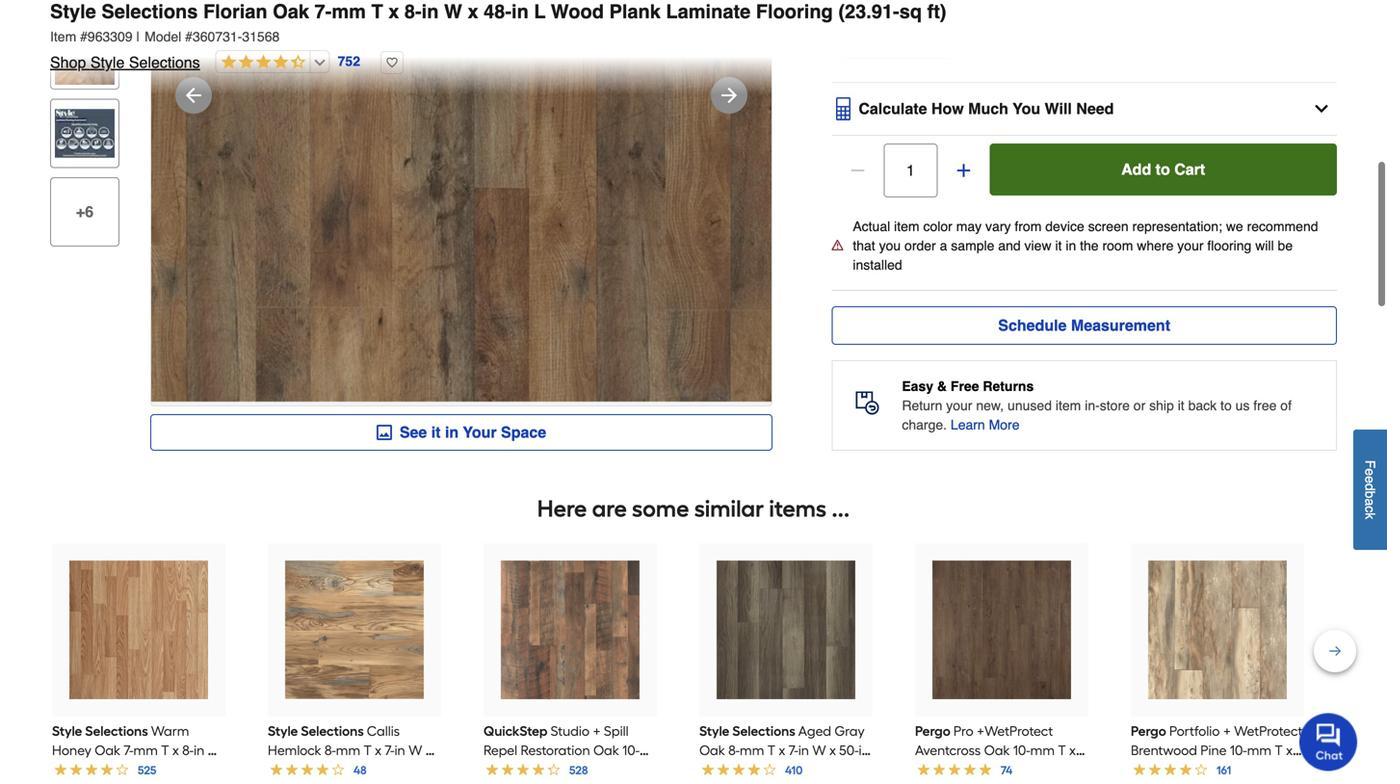 Task type: locate. For each thing, give the bounding box(es) containing it.
360731-
[[193, 29, 242, 44]]

t left 8-
[[371, 0, 383, 23]]

&
[[937, 379, 947, 394]]

style selections link
[[52, 543, 225, 783], [268, 543, 441, 783], [699, 543, 873, 783], [52, 723, 221, 783], [268, 723, 435, 783], [699, 723, 871, 783]]

check other stores
[[846, 46, 948, 60]]

124
[[866, 15, 889, 31]]

add to cart button
[[990, 143, 1337, 196]]

of
[[1280, 398, 1292, 413]]

2 horizontal spatial style selections
[[699, 723, 795, 739]]

returns
[[983, 379, 1034, 394]]

will
[[1045, 100, 1072, 117]]

back
[[1188, 398, 1217, 413]]

minus image
[[848, 161, 867, 180]]

1 horizontal spatial #
[[185, 29, 193, 44]]

7- right the oak
[[315, 0, 332, 23]]

item inside actual item color may vary from device screen representation; we recommend that you order a sample and view it in the room where your flooring will be installed
[[894, 219, 919, 234]]

mm down wetprotect
[[1247, 742, 1271, 759]]

schedule
[[998, 316, 1067, 334]]

style selections
[[52, 723, 148, 739], [268, 723, 364, 739], [699, 723, 795, 739]]

in inside 'button'
[[445, 423, 459, 441]]

other
[[882, 46, 911, 60]]

in-
[[1085, 398, 1100, 413]]

48-
[[484, 0, 512, 23]]

and down '47-'
[[1205, 781, 1229, 783]]

0 horizontal spatial a
[[940, 238, 947, 253]]

0 vertical spatial a
[[940, 238, 947, 253]]

in left wood on the top of page
[[512, 0, 529, 23]]

1 vertical spatial mm
[[1247, 742, 1271, 759]]

1 horizontal spatial style selections
[[268, 723, 364, 739]]

and inside portfolio + wetprotect brentwood pine 10-mm t x 7-1/2-in w x 47-1/4-in l waterproof and wa
[[1205, 781, 1229, 783]]

w right 8-
[[444, 0, 462, 23]]

7- up waterproof
[[1131, 761, 1141, 778]]

#
[[80, 29, 88, 44], [185, 29, 193, 44]]

1 e from the top
[[1362, 468, 1378, 476]]

style selections  #360731-31568 image
[[151, 0, 772, 405]]

it down device at the top of page
[[1055, 238, 1062, 253]]

2 quickstep link from the top
[[484, 723, 649, 783]]

1 vertical spatial item
[[1056, 398, 1081, 413]]

0 vertical spatial and
[[998, 238, 1021, 253]]

where
[[1137, 238, 1174, 253]]

0 vertical spatial it
[[1055, 238, 1062, 253]]

how
[[931, 100, 964, 117]]

your down representation;
[[1177, 238, 1204, 253]]

1 horizontal spatial to
[[1220, 398, 1232, 413]]

here are some similar items ...
[[537, 495, 850, 523]]

1 horizontal spatial l
[[1255, 761, 1262, 778]]

0 vertical spatial 7-
[[315, 0, 332, 23]]

and
[[998, 238, 1021, 253], [1205, 781, 1229, 783]]

1 vertical spatial it
[[1178, 398, 1184, 413]]

0 horizontal spatial #
[[80, 29, 88, 44]]

f e e d b a c k
[[1362, 460, 1378, 519]]

representation;
[[1132, 219, 1222, 234]]

store
[[1100, 398, 1130, 413]]

free
[[951, 379, 979, 394]]

1 horizontal spatial w
[[1176, 761, 1190, 778]]

pergo for pergo pro +wetprotect aventcross oak 10-mm t x 6-in w x 47-1/4-in l waterproof and water resistant wood plank laminate flooring (22.17-sq ft) image
[[915, 723, 950, 739]]

schedule measurement button
[[832, 306, 1337, 345]]

return
[[902, 398, 942, 413]]

0 horizontal spatial l
[[534, 0, 546, 23]]

unused
[[1008, 398, 1052, 413]]

b
[[1362, 491, 1378, 498]]

shop style selections
[[50, 53, 200, 71]]

0 horizontal spatial w
[[444, 0, 462, 23]]

it inside easy & free returns return your new, unused item in-store or ship it back to us free of charge.
[[1178, 398, 1184, 413]]

pine
[[1200, 742, 1227, 759]]

style
[[50, 0, 96, 23], [90, 53, 125, 71], [52, 723, 82, 739], [268, 723, 298, 739], [699, 723, 729, 739]]

0 vertical spatial w
[[444, 0, 462, 23]]

0 vertical spatial to
[[1156, 160, 1170, 178]]

0 horizontal spatial mm
[[332, 0, 366, 23]]

or
[[1134, 398, 1146, 413]]

x left 48- in the left of the page
[[468, 0, 478, 23]]

room
[[1102, 238, 1133, 253]]

1 vertical spatial 7-
[[1131, 761, 1141, 778]]

learn more link
[[951, 415, 1020, 434]]

it right ship
[[1178, 398, 1184, 413]]

florian
[[203, 0, 267, 23]]

t down wetprotect
[[1275, 742, 1283, 759]]

0 horizontal spatial it
[[431, 423, 441, 441]]

in left 48- in the left of the page
[[422, 0, 439, 23]]

mm
[[332, 0, 366, 23], [1247, 742, 1271, 759]]

# right model
[[185, 29, 193, 44]]

item
[[50, 29, 76, 44]]

0 vertical spatial l
[[534, 0, 546, 23]]

1 horizontal spatial item
[[1056, 398, 1081, 413]]

10-
[[1230, 742, 1247, 759]]

2 style selections from the left
[[268, 723, 364, 739]]

Stepper number input field with increment and decrement buttons number field
[[884, 143, 938, 197]]

plank
[[609, 0, 661, 23]]

1 horizontal spatial 7-
[[1131, 761, 1141, 778]]

to inside 'button'
[[1156, 160, 1170, 178]]

it right see
[[431, 423, 441, 441]]

752
[[338, 54, 360, 69]]

3 style selections from the left
[[699, 723, 795, 739]]

0 horizontal spatial item
[[894, 219, 919, 234]]

selections
[[101, 0, 198, 23], [129, 53, 200, 71], [85, 723, 148, 739], [301, 723, 364, 739], [732, 723, 795, 739]]

w up waterproof
[[1176, 761, 1190, 778]]

in down 10-
[[1241, 761, 1252, 778]]

1 horizontal spatial and
[[1205, 781, 1229, 783]]

1 vertical spatial and
[[1205, 781, 1229, 783]]

l left wood on the top of page
[[534, 0, 546, 23]]

style for style selections warm honey oak 7-mm t x 8-in w x 48-in l wood plank laminate flooring (23.91-sq ft) image
[[52, 723, 82, 739]]

1 horizontal spatial your
[[1177, 238, 1204, 253]]

x down wetprotect
[[1286, 742, 1293, 759]]

model
[[145, 29, 181, 44]]

stock
[[907, 15, 940, 31]]

2 pergo from the left
[[1131, 723, 1166, 739]]

1 vertical spatial to
[[1220, 398, 1232, 413]]

l right 1/4-
[[1255, 761, 1262, 778]]

1 horizontal spatial t
[[1275, 742, 1283, 759]]

l
[[534, 0, 546, 23], [1255, 761, 1262, 778]]

0 vertical spatial your
[[1177, 238, 1204, 253]]

item
[[894, 219, 919, 234], [1056, 398, 1081, 413]]

and inside actual item color may vary from device screen representation; we recommend that you order a sample and view it in the room where your flooring will be installed
[[998, 238, 1021, 253]]

shop
[[50, 53, 86, 71]]

item number 9 6 3 3 0 9 and model number 3 6 0 7 3 1 - 3 1 5 6 8 element
[[50, 27, 1337, 46]]

0 horizontal spatial pergo
[[915, 723, 950, 739]]

(23.91-
[[838, 0, 899, 23]]

1 vertical spatial t
[[1275, 742, 1283, 759]]

item left in-
[[1056, 398, 1081, 413]]

in left your
[[445, 423, 459, 441]]

photos image
[[376, 425, 392, 440]]

style selections for style selections warm honey oak 7-mm t x 8-in w x 48-in l wood plank laminate flooring (23.91-sq ft) image
[[52, 723, 148, 739]]

to right the add
[[1156, 160, 1170, 178]]

be
[[1278, 238, 1293, 253]]

pergo
[[915, 723, 950, 739], [1131, 723, 1166, 739]]

warning image
[[832, 239, 843, 251]]

1 horizontal spatial pergo
[[1131, 723, 1166, 739]]

and down vary
[[998, 238, 1021, 253]]

in inside '124 in stock aisle'
[[893, 15, 903, 31]]

selections for style selections warm honey oak 7-mm t x 8-in w x 48-in l wood plank laminate flooring (23.91-sq ft) image
[[85, 723, 148, 739]]

waterproof
[[1131, 781, 1201, 783]]

flooring
[[756, 0, 833, 23]]

calculate
[[859, 100, 927, 117]]

recommend
[[1247, 219, 1318, 234]]

# right 'item'
[[80, 29, 88, 44]]

0 horizontal spatial t
[[371, 0, 383, 23]]

1 vertical spatial l
[[1255, 761, 1262, 778]]

0 horizontal spatial 7-
[[315, 0, 332, 23]]

a up 'k'
[[1362, 498, 1378, 506]]

0 vertical spatial t
[[371, 0, 383, 23]]

pergo pro +wetprotect aventcross oak 10-mm t x 6-in w x 47-1/4-in l waterproof and water resistant wood plank laminate flooring (22.17-sq ft) image
[[932, 561, 1071, 699]]

...
[[832, 495, 850, 523]]

add to cart
[[1121, 160, 1205, 178]]

1 pergo from the left
[[915, 723, 950, 739]]

0 horizontal spatial to
[[1156, 160, 1170, 178]]

learn more
[[951, 417, 1020, 432]]

0 horizontal spatial your
[[946, 398, 972, 413]]

1 # from the left
[[80, 29, 88, 44]]

item up order
[[894, 219, 919, 234]]

2 horizontal spatial it
[[1178, 398, 1184, 413]]

e up d
[[1362, 468, 1378, 476]]

0 horizontal spatial style selections
[[52, 723, 148, 739]]

x left 8-
[[388, 0, 399, 23]]

in right 124
[[893, 15, 903, 31]]

your
[[1177, 238, 1204, 253], [946, 398, 972, 413]]

actual
[[853, 219, 890, 234]]

f e e d b a c k button
[[1353, 429, 1387, 550]]

1 horizontal spatial it
[[1055, 238, 1062, 253]]

1 horizontal spatial mm
[[1247, 742, 1271, 759]]

2 e from the top
[[1362, 476, 1378, 483]]

to left us
[[1220, 398, 1232, 413]]

e
[[1362, 468, 1378, 476], [1362, 476, 1378, 483]]

a down the color
[[940, 238, 947, 253]]

installed
[[853, 257, 902, 273]]

1 vertical spatial a
[[1362, 498, 1378, 506]]

your inside easy & free returns return your new, unused item in-store or ship it back to us free of charge.
[[946, 398, 972, 413]]

0 vertical spatial mm
[[332, 0, 366, 23]]

e up b
[[1362, 476, 1378, 483]]

d
[[1362, 483, 1378, 491]]

from
[[1015, 219, 1042, 234]]

pergo link
[[915, 543, 1088, 783], [915, 723, 1085, 783]]

1 style selections from the left
[[52, 723, 148, 739]]

mm up '752'
[[332, 0, 366, 23]]

style selections for style selections callis hemlock 8-mm t x 7-in w x 50-in l wood plank laminate flooring (24.12-sq ft) image
[[268, 723, 364, 739]]

1 pergo link from the top
[[915, 543, 1088, 783]]

sq
[[899, 0, 922, 23]]

need
[[1076, 100, 1114, 117]]

portfolio + wetprotect brentwood pine 10-mm t x 7-1/2-in w x 47-1/4-in l waterproof and wa
[[1131, 723, 1303, 783]]

ft)
[[927, 0, 946, 23]]

your down free at the right of page
[[946, 398, 972, 413]]

1 horizontal spatial a
[[1362, 498, 1378, 506]]

to
[[1156, 160, 1170, 178], [1220, 398, 1232, 413]]

style selections warm honey oak 7-mm t x 8-in w x 48-in l wood plank laminate flooring (23.91-sq ft) image
[[69, 561, 208, 699]]

1 vertical spatial your
[[946, 398, 972, 413]]

0 vertical spatial item
[[894, 219, 919, 234]]

w inside portfolio + wetprotect brentwood pine 10-mm t x 7-1/2-in w x 47-1/4-in l waterproof and wa
[[1176, 761, 1190, 778]]

similar
[[694, 495, 764, 523]]

w inside style selections florian oak 7-mm t x 8-in w x 48-in l wood plank laminate flooring (23.91-sq ft) item # 963309 | model # 360731-31568
[[444, 0, 462, 23]]

mm inside style selections florian oak 7-mm t x 8-in w x 48-in l wood plank laminate flooring (23.91-sq ft) item # 963309 | model # 360731-31568
[[332, 0, 366, 23]]

1 vertical spatial w
[[1176, 761, 1190, 778]]

you
[[879, 238, 901, 253]]

0 horizontal spatial and
[[998, 238, 1021, 253]]

a
[[940, 238, 947, 253], [1362, 498, 1378, 506]]

2 vertical spatial it
[[431, 423, 441, 441]]

2 # from the left
[[185, 29, 193, 44]]

chat invite button image
[[1299, 712, 1358, 771]]

in left the the
[[1066, 238, 1076, 253]]

see it in your space
[[400, 423, 546, 441]]



Task type: vqa. For each thing, say whether or not it's contained in the screenshot.
( associated with $1 - $5
no



Task type: describe. For each thing, give the bounding box(es) containing it.
your inside actual item color may vary from device screen representation; we recommend that you order a sample and view it in the room where your flooring will be installed
[[1177, 238, 1204, 253]]

47-
[[1203, 761, 1220, 778]]

+
[[1223, 723, 1231, 739]]

arrow left image
[[182, 84, 205, 107]]

f
[[1362, 460, 1378, 468]]

k
[[1362, 513, 1378, 519]]

pergo for pergo portfolio + wetprotect brentwood pine 10-mm t x 7-1/2-in w x 47-1/4-in l waterproof and water resistant wood plank laminate flooring (22.09-sq ft) "image"
[[1131, 723, 1166, 739]]

color
[[923, 219, 952, 234]]

vary
[[985, 219, 1011, 234]]

in up waterproof
[[1162, 761, 1173, 778]]

ship
[[1149, 398, 1174, 413]]

plus image
[[954, 161, 973, 180]]

flooring
[[1207, 238, 1252, 253]]

quickstep studio + spill repel restoration oak 10-mm t x 7-in w x 48-in l waterproof and water resistant wood plank laminate flooring (19.63-sq ft) image
[[501, 561, 640, 699]]

arrow right image
[[718, 84, 741, 107]]

sample
[[951, 238, 994, 253]]

it inside 'button'
[[431, 423, 441, 441]]

style for style selections callis hemlock 8-mm t x 7-in w x 50-in l wood plank laminate flooring (24.12-sq ft) image
[[268, 723, 298, 739]]

quickstep
[[484, 723, 548, 739]]

more
[[989, 417, 1020, 432]]

that
[[853, 238, 875, 253]]

chevron down image
[[1312, 99, 1331, 118]]

x left '47-'
[[1193, 761, 1200, 778]]

1/4-
[[1220, 761, 1241, 778]]

style inside style selections florian oak 7-mm t x 8-in w x 48-in l wood plank laminate flooring (23.91-sq ft) item # 963309 | model # 360731-31568
[[50, 0, 96, 23]]

check other stores button
[[846, 43, 948, 63]]

31568
[[242, 29, 280, 44]]

may
[[956, 219, 982, 234]]

t inside portfolio + wetprotect brentwood pine 10-mm t x 7-1/2-in w x 47-1/4-in l waterproof and wa
[[1275, 742, 1283, 759]]

measurement
[[1071, 316, 1170, 334]]

laminate
[[666, 0, 751, 23]]

oak
[[273, 0, 309, 23]]

brentwood
[[1131, 742, 1197, 759]]

add
[[1121, 160, 1151, 178]]

heart outline image
[[380, 51, 404, 74]]

a inside actual item color may vary from device screen representation; we recommend that you order a sample and view it in the room where your flooring will be installed
[[940, 238, 947, 253]]

title image
[[55, 25, 115, 85]]

calculate how much you will need button
[[832, 96, 1337, 135]]

portfolio
[[1169, 723, 1220, 739]]

here are some similar items ... heading
[[50, 489, 1337, 528]]

style selections  #360731-31568 - thumbnail3 image
[[55, 103, 115, 163]]

style selections for style selections aged gray oak 8-mm t x 7-in w x 50-in l wood plank laminate flooring (21.44-sq ft) image
[[699, 723, 795, 739]]

style selections aged gray oak 8-mm t x 7-in w x 50-in l wood plank laminate flooring (21.44-sq ft) image
[[717, 561, 855, 699]]

check
[[846, 46, 879, 60]]

+6
[[76, 203, 94, 221]]

us
[[1235, 398, 1250, 413]]

see
[[400, 423, 427, 441]]

here
[[537, 495, 587, 523]]

style for style selections aged gray oak 8-mm t x 7-in w x 50-in l wood plank laminate flooring (21.44-sq ft) image
[[699, 723, 729, 739]]

you
[[1013, 100, 1040, 117]]

much
[[968, 100, 1008, 117]]

mm inside portfolio + wetprotect brentwood pine 10-mm t x 7-1/2-in w x 47-1/4-in l waterproof and wa
[[1247, 742, 1271, 759]]

124 in stock aisle
[[866, 15, 980, 32]]

free
[[1253, 398, 1277, 413]]

screen
[[1088, 219, 1129, 234]]

stores
[[914, 46, 948, 60]]

cart
[[1174, 160, 1205, 178]]

7- inside style selections florian oak 7-mm t x 8-in w x 48-in l wood plank laminate flooring (23.91-sq ft) item # 963309 | model # 360731-31568
[[315, 0, 332, 23]]

+6 button
[[50, 177, 119, 247]]

easy & free returns return your new, unused item in-store or ship it back to us free of charge.
[[902, 379, 1292, 432]]

selections for style selections callis hemlock 8-mm t x 7-in w x 50-in l wood plank laminate flooring (24.12-sq ft) image
[[301, 723, 364, 739]]

l inside style selections florian oak 7-mm t x 8-in w x 48-in l wood plank laminate flooring (23.91-sq ft) item # 963309 | model # 360731-31568
[[534, 0, 546, 23]]

view
[[1024, 238, 1051, 253]]

are
[[592, 495, 627, 523]]

7- inside portfolio + wetprotect brentwood pine 10-mm t x 7-1/2-in w x 47-1/4-in l waterproof and wa
[[1131, 761, 1141, 778]]

actual item color may vary from device screen representation; we recommend that you order a sample and view it in the room where your flooring will be installed
[[853, 219, 1318, 273]]

in inside actual item color may vary from device screen representation; we recommend that you order a sample and view it in the room where your flooring will be installed
[[1066, 238, 1076, 253]]

963309
[[88, 29, 133, 44]]

learn
[[951, 417, 985, 432]]

pergo portfolio + wetprotect brentwood pine 10-mm t x 7-1/2-in w x 47-1/4-in l waterproof and water resistant wood plank laminate flooring (22.09-sq ft) image
[[1148, 561, 1287, 699]]

c
[[1362, 506, 1378, 513]]

calculator image
[[832, 97, 855, 120]]

easy
[[902, 379, 933, 394]]

selections inside style selections florian oak 7-mm t x 8-in w x 48-in l wood plank laminate flooring (23.91-sq ft) item # 963309 | model # 360731-31568
[[101, 0, 198, 23]]

charge.
[[902, 417, 947, 432]]

l inside portfolio + wetprotect brentwood pine 10-mm t x 7-1/2-in w x 47-1/4-in l waterproof and wa
[[1255, 761, 1262, 778]]

items
[[769, 495, 827, 523]]

a inside button
[[1362, 498, 1378, 506]]

the
[[1080, 238, 1099, 253]]

t inside style selections florian oak 7-mm t x 8-in w x 48-in l wood plank laminate flooring (23.91-sq ft) item # 963309 | model # 360731-31568
[[371, 0, 383, 23]]

2 pergo link from the top
[[915, 723, 1085, 783]]

8-
[[404, 0, 422, 23]]

we
[[1226, 219, 1243, 234]]

will
[[1255, 238, 1274, 253]]

selections for style selections aged gray oak 8-mm t x 7-in w x 50-in l wood plank laminate flooring (21.44-sq ft) image
[[732, 723, 795, 739]]

to inside easy & free returns return your new, unused item in-store or ship it back to us free of charge.
[[1220, 398, 1232, 413]]

4.4 stars image
[[216, 54, 306, 72]]

it inside actual item color may vary from device screen representation; we recommend that you order a sample and view it in the room where your flooring will be installed
[[1055, 238, 1062, 253]]

see it in your space button
[[150, 414, 773, 451]]

your
[[463, 423, 497, 441]]

space
[[501, 423, 546, 441]]

check circle filled image
[[843, 16, 859, 32]]

schedule measurement
[[998, 316, 1170, 334]]

1 quickstep link from the top
[[484, 543, 657, 783]]

style selections florian oak 7-mm t x 8-in w x 48-in l wood plank laminate flooring (23.91-sq ft) item # 963309 | model # 360731-31568
[[50, 0, 946, 44]]

item inside easy & free returns return your new, unused item in-store or ship it back to us free of charge.
[[1056, 398, 1081, 413]]

aisle
[[944, 16, 977, 32]]

style selections callis hemlock 8-mm t x 7-in w x 50-in l wood plank laminate flooring (24.12-sq ft) image
[[285, 561, 424, 699]]

see it in your space link
[[150, 414, 773, 451]]

wood
[[551, 0, 604, 23]]

|
[[136, 29, 140, 44]]

some
[[632, 495, 689, 523]]



